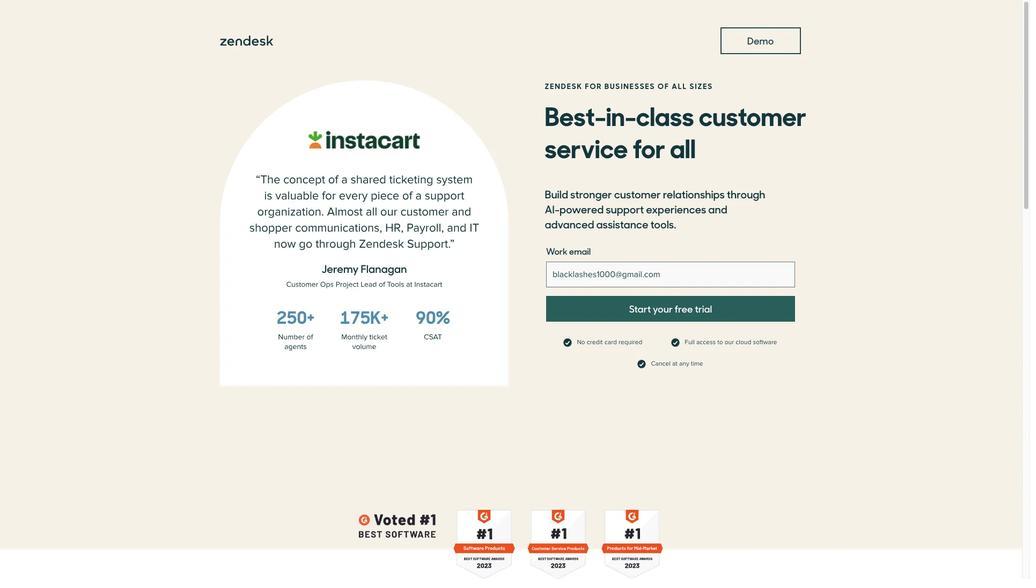 Task type: vqa. For each thing, say whether or not it's contained in the screenshot.
'the'
no



Task type: describe. For each thing, give the bounding box(es) containing it.
full access to our cloud software
[[685, 339, 777, 347]]

in-
[[606, 96, 636, 133]]

powered
[[560, 201, 604, 217]]

full
[[685, 339, 695, 347]]

any
[[679, 360, 690, 368]]

cancel
[[651, 360, 671, 368]]

best-
[[545, 96, 606, 133]]

cloud
[[736, 339, 752, 347]]

sizes
[[690, 81, 713, 91]]

for
[[585, 81, 602, 91]]

build stronger customer relationships through ai-powered support experiences and advanced assistance tools.
[[545, 186, 766, 232]]

class
[[636, 96, 694, 133]]

cancel at any time
[[651, 360, 703, 368]]

our
[[725, 339, 734, 347]]

tools.
[[651, 216, 676, 232]]

stronger
[[570, 186, 612, 202]]

card
[[605, 339, 617, 347]]

zendesk
[[545, 81, 583, 91]]

businesses
[[605, 81, 655, 91]]

demo link
[[720, 27, 801, 54]]

and
[[709, 201, 728, 217]]

service
[[545, 128, 628, 165]]

to
[[718, 339, 723, 347]]

through
[[727, 186, 766, 202]]

of
[[658, 81, 670, 91]]

for
[[633, 128, 666, 165]]

support
[[606, 201, 644, 217]]

time
[[691, 360, 703, 368]]

experiences
[[646, 201, 706, 217]]



Task type: locate. For each thing, give the bounding box(es) containing it.
build
[[545, 186, 568, 202]]

advanced
[[545, 216, 594, 232]]

customer
[[699, 96, 807, 133], [614, 186, 661, 202]]

credit
[[587, 339, 603, 347]]

customer inside the zendesk for businesses of all sizes best-in-class customer service for all
[[699, 96, 807, 133]]

zendesk for businesses of all sizes best-in-class customer service for all
[[545, 81, 807, 165]]

0 vertical spatial customer
[[699, 96, 807, 133]]

all
[[670, 128, 696, 165]]

0 horizontal spatial customer
[[614, 186, 661, 202]]

demo
[[747, 34, 774, 47]]

customer inside build stronger customer relationships through ai-powered support experiences and advanced assistance tools.
[[614, 186, 661, 202]]

assistance
[[596, 216, 649, 232]]

ai-
[[545, 201, 560, 217]]

no
[[577, 339, 585, 347]]

all
[[672, 81, 687, 91]]

access
[[697, 339, 716, 347]]

relationships
[[663, 186, 725, 202]]

1 horizontal spatial customer
[[699, 96, 807, 133]]

no credit card required
[[577, 339, 643, 347]]

required
[[619, 339, 643, 347]]

at
[[672, 360, 678, 368]]

1 vertical spatial customer
[[614, 186, 661, 202]]

zendesk logo image
[[220, 35, 273, 47]]

software
[[753, 339, 777, 347]]



